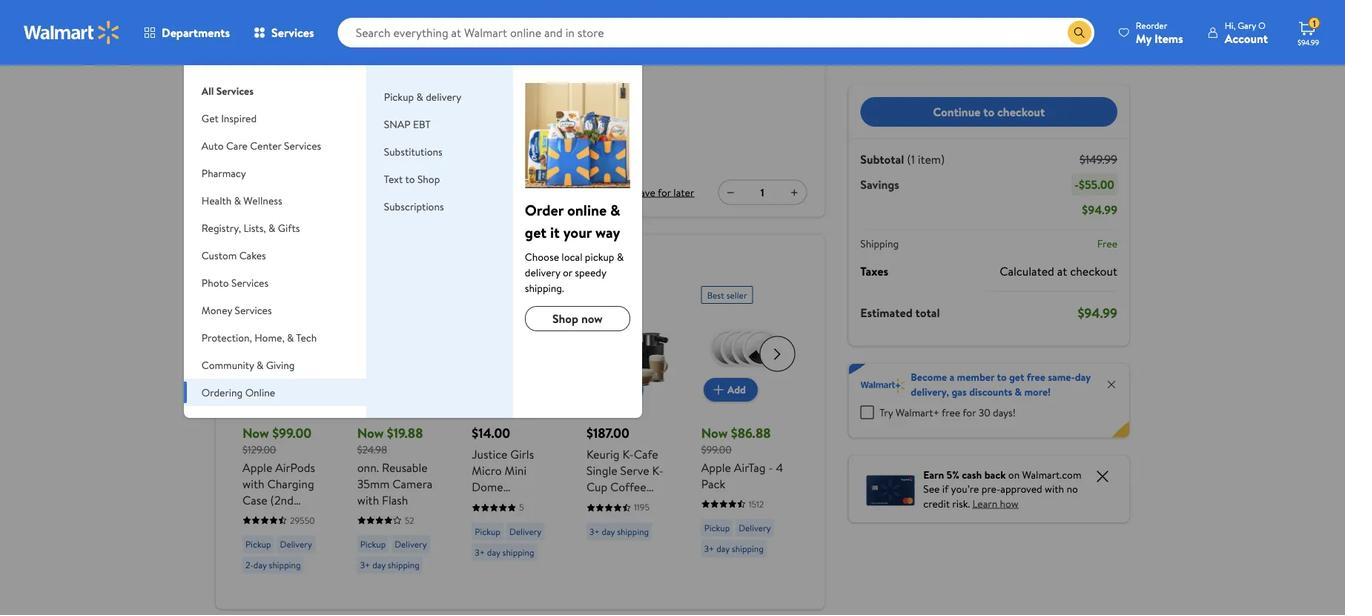 Task type: vqa. For each thing, say whether or not it's contained in the screenshot.
13 inside the '12-13 Women/10-11 Men'
no



Task type: describe. For each thing, give the bounding box(es) containing it.
3+ day shipping inside '$14.00' 'group'
[[475, 546, 534, 559]]

protection, home, & tech button
[[184, 324, 366, 352]]

item)
[[918, 151, 945, 168]]

latte
[[624, 495, 651, 511]]

cakes
[[239, 248, 266, 263]]

$8.00
[[411, 144, 436, 158]]

option
[[370, 101, 395, 113]]

ordering online
[[202, 385, 275, 400]]

free for free
[[1098, 237, 1118, 251]]

all
[[202, 83, 214, 98]]

be
[[413, 101, 422, 113]]

selected
[[425, 101, 457, 113]]

gas
[[952, 385, 967, 399]]

plan for $11.00
[[383, 120, 402, 134]]

time.)
[[475, 101, 497, 113]]

free inside become a member to get free same-day delivery, gas discounts & more!
[[1027, 370, 1046, 385]]

checkout for calculated at checkout
[[1070, 263, 1118, 279]]

2-day shipping
[[246, 559, 301, 572]]

total
[[916, 305, 940, 321]]

1 vertical spatial $94.99
[[1082, 202, 1118, 218]]

items
[[1155, 30, 1184, 46]]

decrease quantity sony wh-ch720n-noise canceling wireless bluetooth headphones- black, current quantity 1 image
[[725, 187, 737, 198]]

continue to checkout button
[[861, 97, 1118, 127]]

year for 3-
[[362, 120, 381, 134]]

now for now $19.88
[[357, 424, 384, 442]]

pickup for $19.88
[[360, 538, 386, 551]]

0 horizontal spatial for
[[293, 253, 310, 271]]

day inside '$14.00' 'group'
[[487, 546, 500, 559]]

& right health
[[234, 193, 241, 208]]

add button for $14.00
[[474, 378, 529, 402]]

apple for $99.00
[[243, 459, 272, 475]]

money services button
[[184, 297, 366, 324]]

35mm
[[357, 475, 390, 492]]

member
[[957, 370, 995, 385]]

add inside '$14.00' 'group'
[[498, 382, 517, 397]]

a inside become a member to get free same-day delivery, gas discounts & more!
[[950, 370, 955, 385]]

try walmart+ free for 30 days!
[[880, 406, 1016, 420]]

5%
[[947, 468, 960, 482]]

$149.99 for $149.99
[[1080, 151, 1118, 168]]

services right the center
[[284, 138, 321, 153]]

$187.00
[[587, 424, 630, 442]]

walmart image
[[24, 21, 120, 45]]

& left giving at bottom
[[257, 358, 264, 372]]

now inside the now $86.88 $99.00 apple airtag - 4 pack
[[701, 424, 728, 442]]

services for money services
[[235, 303, 272, 317]]

services for photo services
[[231, 276, 269, 290]]

3-
[[353, 120, 362, 134]]

5
[[519, 501, 524, 514]]

calculated at checkout
[[1000, 263, 1118, 279]]

protection, home, & tech
[[202, 330, 317, 345]]

to for continue
[[984, 104, 995, 120]]

shipping inside now $86.88 group
[[732, 543, 764, 555]]

$19.88
[[387, 424, 423, 442]]

less
[[314, 253, 335, 271]]

community & giving
[[202, 358, 295, 372]]

2 maker, from the top
[[587, 544, 621, 560]]

1 maker, from the top
[[587, 495, 621, 511]]

now $19.88 $24.98 onn. reusable 35mm camera with flash
[[357, 424, 433, 508]]

hi, gary o account
[[1225, 19, 1268, 46]]

best seller for $14.00
[[478, 289, 518, 301]]

charcoal
[[587, 560, 632, 577]]

$187.00 keurig k-cafe single serve k- cup coffee maker, latte maker and cappuccino maker, dark charcoal
[[587, 424, 664, 577]]

you
[[747, 20, 759, 30]]

custom cakes button
[[184, 242, 366, 269]]

next slide for horizontalscrollerrecommendations list image
[[760, 336, 795, 372]]

shipping for justice
[[503, 546, 534, 559]]

you're
[[951, 482, 979, 497]]

airtag
[[734, 459, 766, 475]]

29550
[[290, 514, 315, 527]]

to for text
[[405, 172, 415, 186]]

care
[[226, 138, 248, 153]]

details
[[355, 82, 384, 96]]

crossbody,
[[472, 495, 529, 511]]

pickup & delivery
[[384, 89, 462, 104]]

add button inside now $86.88 group
[[704, 378, 758, 402]]

banner containing become a member to get free same-day delivery, gas discounts & more!
[[849, 364, 1130, 438]]

(1
[[907, 151, 915, 168]]

save
[[635, 185, 656, 199]]

pickup & delivery link
[[384, 89, 462, 104]]

subtotal (1 item)
[[861, 151, 945, 168]]

walmart plus image
[[861, 379, 905, 394]]

try
[[880, 406, 893, 420]]

with for if
[[1045, 482, 1064, 497]]

pickup for $99.00
[[246, 538, 271, 551]]

generation)
[[243, 508, 304, 524]]

delivery inside now $86.88 group
[[739, 522, 771, 534]]

text to shop link
[[384, 172, 440, 186]]

& up way
[[611, 200, 621, 220]]

registry, lists, & gifts
[[202, 221, 300, 235]]

ideas
[[260, 253, 290, 271]]

0 vertical spatial 1
[[1313, 17, 1316, 29]]

add inside now $86.88 group
[[728, 382, 746, 397]]

now
[[581, 311, 603, 327]]

remove
[[569, 185, 606, 199]]

money services
[[202, 303, 272, 317]]

shop now
[[553, 311, 603, 327]]

estimated
[[861, 305, 913, 321]]

departments
[[162, 24, 230, 41]]

dome
[[472, 479, 503, 495]]

on
[[1009, 468, 1020, 482]]

ordering online button
[[184, 379, 366, 406]]

substitutions
[[384, 144, 443, 159]]

giving
[[266, 358, 295, 372]]

1195
[[634, 501, 650, 514]]

how
[[1000, 497, 1019, 511]]

health & wellness
[[202, 193, 282, 208]]

services for all services
[[216, 83, 254, 98]]

$99.00 inside now $99.00 $129.00 apple airpods with charging case (2nd generation)
[[272, 424, 312, 442]]

day inside $187.00 group
[[602, 525, 615, 538]]

1 vertical spatial shop
[[553, 311, 579, 327]]

3+ inside now $86.88 group
[[704, 543, 715, 555]]

registry,
[[202, 221, 241, 235]]

0 vertical spatial $94.99
[[1298, 37, 1320, 47]]

now $99.00 group
[[243, 280, 331, 580]]

hi,
[[1225, 19, 1236, 32]]

shipping for $99.00
[[269, 559, 301, 572]]

later
[[674, 185, 695, 199]]

best inside now $86.88 group
[[707, 289, 725, 301]]

way
[[596, 222, 620, 243]]

snap ebt
[[384, 117, 431, 131]]

& left the tech
[[287, 330, 294, 345]]

& inside become a member to get free same-day delivery, gas discounts & more!
[[1015, 385, 1022, 399]]

pickup for justice
[[475, 525, 501, 538]]

protection,
[[202, 330, 252, 345]]

earn 5% cash back on walmart.com
[[924, 468, 1082, 482]]

day inside now $86.88 group
[[717, 543, 730, 555]]

1 vertical spatial at
[[1058, 263, 1068, 279]]

view details button
[[330, 82, 384, 96]]

cafe
[[634, 446, 658, 462]]

dye
[[490, 511, 511, 528]]

0 horizontal spatial free
[[942, 406, 961, 420]]

calculated
[[1000, 263, 1055, 279]]

plan for $8.00
[[383, 144, 402, 158]]

custom cakes
[[202, 248, 266, 263]]

or
[[563, 265, 573, 280]]

taxes
[[861, 263, 889, 279]]

delivery for $19.88
[[395, 538, 427, 551]]

community & giving button
[[184, 352, 366, 379]]

$187.00 group
[[587, 280, 675, 577]]

one
[[354, 101, 368, 113]]

can
[[397, 101, 411, 113]]

to inside become a member to get free same-day delivery, gas discounts & more!
[[997, 370, 1007, 385]]

become a member to get free same-day delivery, gas discounts & more!
[[911, 370, 1091, 399]]

delivery for $99.00
[[280, 538, 312, 551]]

order online & get it your way choose local pickup & delivery or speedy shipping.
[[525, 200, 624, 295]]

2 vertical spatial $94.99
[[1078, 304, 1118, 322]]

now $19.88 group
[[357, 280, 445, 580]]



Task type: locate. For each thing, give the bounding box(es) containing it.
ordering online image
[[525, 83, 630, 188]]

3+ inside '$14.00' 'group'
[[475, 546, 485, 559]]

Search search field
[[338, 18, 1095, 47]]

(only
[[330, 101, 352, 113]]

add to cart image
[[251, 381, 269, 399]]

$14.00
[[472, 424, 510, 442]]

photo
[[202, 276, 229, 290]]

$14.00 group
[[472, 280, 560, 567]]

0 vertical spatial maker,
[[587, 495, 621, 511]]

$94.99 right account
[[1298, 37, 1320, 47]]

maker, left dark
[[587, 544, 621, 560]]

3+ inside $187.00 group
[[590, 525, 600, 538]]

1 vertical spatial get
[[1009, 370, 1025, 385]]

plan
[[442, 65, 462, 79]]

0 horizontal spatial best
[[363, 289, 380, 301]]

1 horizontal spatial now
[[357, 424, 384, 442]]

delivery,
[[911, 385, 949, 399]]

to right member
[[997, 370, 1007, 385]]

dismiss capital one banner image
[[1094, 468, 1112, 485]]

add up $86.88
[[728, 382, 746, 397]]

3 add button from the left
[[704, 378, 758, 402]]

apple inside now $99.00 $129.00 apple airpods with charging case (2nd generation)
[[243, 459, 272, 475]]

3-year plan - $11.00
[[353, 120, 437, 134]]

2 horizontal spatial best
[[707, 289, 725, 301]]

0 vertical spatial year
[[362, 120, 381, 134]]

3+
[[590, 525, 600, 538], [704, 543, 715, 555], [475, 546, 485, 559], [360, 559, 370, 572]]

$94.99 down the calculated at checkout
[[1078, 304, 1118, 322]]

best inside now $19.88 group
[[363, 289, 380, 301]]

learn
[[973, 497, 998, 511]]

for left 30
[[963, 406, 976, 420]]

2 horizontal spatial to
[[997, 370, 1007, 385]]

checkout right continue in the right of the page
[[998, 104, 1045, 120]]

52
[[405, 514, 414, 527]]

0 horizontal spatial with
[[243, 475, 265, 492]]

1 seller from the left
[[382, 289, 403, 301]]

2- down generation)
[[246, 559, 254, 572]]

cash
[[962, 468, 982, 482]]

to
[[984, 104, 995, 120], [405, 172, 415, 186], [997, 370, 1007, 385]]

1 horizontal spatial k-
[[652, 462, 664, 479]]

for right save
[[658, 185, 671, 199]]

k- right keurig
[[623, 446, 634, 462]]

1 right decrease quantity sony wh-ch720n-noise canceling wireless bluetooth headphones- black, current quantity 1 image at right top
[[761, 185, 765, 200]]

$149.99 up the save
[[774, 3, 807, 18]]

1 plan from the top
[[383, 120, 402, 134]]

1 horizontal spatial for
[[658, 185, 671, 199]]

see
[[924, 482, 940, 497]]

to right continue in the right of the page
[[984, 104, 995, 120]]

0 vertical spatial at
[[459, 101, 467, 113]]

days!
[[993, 406, 1016, 420]]

day left returns
[[370, 23, 385, 37]]

3 seller from the left
[[727, 289, 747, 301]]

now inside the now $19.88 $24.98 onn. reusable 35mm camera with flash
[[357, 424, 384, 442]]

shipping for $19.88
[[388, 559, 420, 572]]

1 horizontal spatial with
[[357, 492, 379, 508]]

add to cart image for 52
[[366, 381, 383, 399]]

3+ inside now $19.88 group
[[360, 559, 370, 572]]

0 horizontal spatial $99.00
[[272, 424, 312, 442]]

services inside popup button
[[272, 24, 314, 41]]

best for now
[[363, 289, 380, 301]]

0 horizontal spatial shop
[[418, 172, 440, 186]]

1 vertical spatial 1
[[761, 185, 765, 200]]

close walmart plus section image
[[1106, 379, 1118, 391]]

3+ day shipping inside $187.00 group
[[590, 525, 649, 538]]

1 vertical spatial $149.99
[[1080, 151, 1118, 168]]

with inside now $99.00 $129.00 apple airpods with charging case (2nd generation)
[[243, 475, 265, 492]]

sony wh-ch720n-noise canceling wireless bluetooth headphones- black, with add-on services, 1 in cart image
[[234, 0, 305, 53]]

delivery inside '$14.00' 'group'
[[509, 525, 542, 538]]

1 vertical spatial a
[[950, 370, 955, 385]]

add button up $14.00
[[474, 378, 529, 402]]

get inside become a member to get free same-day delivery, gas discounts & more!
[[1009, 370, 1025, 385]]

wellness
[[244, 193, 282, 208]]

community
[[202, 358, 254, 372]]

1 horizontal spatial to
[[984, 104, 995, 120]]

day down generation)
[[254, 559, 267, 572]]

if
[[943, 482, 949, 497]]

cappuccino
[[587, 528, 647, 544]]

now
[[243, 424, 269, 442], [357, 424, 384, 442], [701, 424, 728, 442]]

seller inside now $19.88 group
[[382, 289, 403, 301]]

0 vertical spatial 2-
[[353, 144, 362, 158]]

& right pickup
[[617, 250, 624, 264]]

1 vertical spatial free
[[1098, 237, 1118, 251]]

now up onn.
[[357, 424, 384, 442]]

3 now from the left
[[701, 424, 728, 442]]

seller for $14.00
[[497, 289, 518, 301]]

2 year from the top
[[362, 144, 381, 158]]

micro
[[472, 462, 502, 479]]

with inside see if you're pre-approved with no credit risk.
[[1045, 482, 1064, 497]]

delivery inside now $99.00 group
[[280, 538, 312, 551]]

2 now from the left
[[357, 424, 384, 442]]

seller inside now $86.88 group
[[727, 289, 747, 301]]

o
[[1259, 19, 1266, 32]]

0 vertical spatial free
[[1027, 370, 1046, 385]]

0 vertical spatial a
[[469, 101, 473, 113]]

1 vertical spatial year
[[362, 144, 381, 158]]

now $86.88 group
[[701, 280, 789, 564]]

& left more!
[[1015, 385, 1022, 399]]

add down community & giving dropdown button
[[269, 382, 287, 397]]

delivery for justice
[[509, 525, 542, 538]]

free left the 30-
[[332, 23, 352, 37]]

0 horizontal spatial $55.00
[[781, 18, 807, 31]]

subtotal
[[861, 151, 904, 168]]

a left the time.)
[[469, 101, 473, 113]]

at right selected
[[459, 101, 467, 113]]

free left same- on the right of page
[[1027, 370, 1046, 385]]

0 vertical spatial for
[[658, 185, 671, 199]]

1 add button from the left
[[245, 378, 299, 402]]

4
[[776, 459, 783, 475]]

online
[[245, 385, 275, 400]]

increase quantity sony wh-ch720n-noise canceling wireless bluetooth headphones- black, current quantity 1 image
[[789, 187, 801, 198]]

1 horizontal spatial get
[[1009, 370, 1025, 385]]

charging
[[267, 475, 314, 492]]

seller for now
[[382, 289, 403, 301]]

2- inside now $99.00 group
[[246, 559, 254, 572]]

delivery down 52 at bottom
[[395, 538, 427, 551]]

back
[[985, 468, 1006, 482]]

shop left now
[[553, 311, 579, 327]]

get inside the order online & get it your way choose local pickup & delivery or speedy shipping.
[[525, 222, 547, 243]]

0 horizontal spatial get
[[525, 222, 547, 243]]

day down pack
[[717, 543, 730, 555]]

add button inside now $99.00 group
[[245, 378, 299, 402]]

1 horizontal spatial $55.00
[[1079, 177, 1115, 193]]

2 horizontal spatial for
[[963, 406, 976, 420]]

1 horizontal spatial best seller
[[478, 289, 518, 301]]

1 horizontal spatial add to cart image
[[710, 381, 728, 399]]

delivery inside now $19.88 group
[[395, 538, 427, 551]]

0 horizontal spatial add button
[[245, 378, 299, 402]]

mini
[[505, 462, 527, 479]]

apple inside the now $86.88 $99.00 apple airtag - 4 pack
[[701, 459, 731, 475]]

day down flash
[[372, 559, 386, 572]]

apple for $86.88
[[701, 459, 731, 475]]

to right text
[[405, 172, 415, 186]]

1 right o
[[1313, 17, 1316, 29]]

delivery down "5"
[[509, 525, 542, 538]]

apple down "$129.00"
[[243, 459, 272, 475]]

0 horizontal spatial k-
[[623, 446, 634, 462]]

0 horizontal spatial 2-
[[246, 559, 254, 572]]

plan down the 3-year plan - $11.00
[[383, 144, 402, 158]]

1 vertical spatial free
[[942, 406, 961, 420]]

2-year plan - $8.00
[[353, 144, 436, 158]]

ordering
[[202, 385, 243, 400]]

Walmart Site-Wide search field
[[338, 18, 1095, 47]]

at right calculated
[[1058, 263, 1068, 279]]

checkout
[[998, 104, 1045, 120], [1070, 263, 1118, 279]]

1 now from the left
[[243, 424, 269, 442]]

a right become
[[950, 370, 955, 385]]

2 vertical spatial for
[[963, 406, 976, 420]]

1 vertical spatial delivery
[[525, 265, 560, 280]]

& left "gifts" on the top of the page
[[269, 221, 275, 235]]

& right can
[[416, 89, 423, 104]]

search icon image
[[1074, 27, 1086, 39]]

with inside the now $19.88 $24.98 onn. reusable 35mm camera with flash
[[357, 492, 379, 508]]

0 vertical spatial delivery
[[426, 89, 462, 104]]

1 vertical spatial maker,
[[587, 544, 621, 560]]

1 horizontal spatial at
[[1058, 263, 1068, 279]]

0 vertical spatial get
[[525, 222, 547, 243]]

by
[[464, 65, 475, 79]]

2 apple from the left
[[701, 459, 731, 475]]

best seller inside '$14.00' 'group'
[[478, 289, 518, 301]]

2- down 3-
[[353, 144, 362, 158]]

services up protection, home, & tech
[[235, 303, 272, 317]]

services down gift
[[231, 276, 269, 290]]

day down the dye
[[487, 546, 500, 559]]

capital one credit card image
[[867, 473, 915, 506]]

no
[[1067, 482, 1078, 497]]

&
[[416, 89, 423, 104], [234, 193, 241, 208], [611, 200, 621, 220], [269, 221, 275, 235], [617, 250, 624, 264], [287, 330, 294, 345], [257, 358, 264, 372], [1015, 385, 1022, 399]]

same-
[[1048, 370, 1075, 385]]

pickup inside now $19.88 group
[[360, 538, 386, 551]]

save for later button
[[632, 181, 697, 204]]

3+ day shipping inside now $19.88 group
[[360, 559, 420, 572]]

0 vertical spatial $55.00
[[781, 18, 807, 31]]

shipping down 29550
[[269, 559, 301, 572]]

year down 3-
[[362, 144, 381, 158]]

1 horizontal spatial add button
[[474, 378, 529, 402]]

0 horizontal spatial now
[[243, 424, 269, 442]]

$149.99 up -$55.00
[[1080, 151, 1118, 168]]

maker, left and
[[587, 495, 621, 511]]

shipping down 52 at bottom
[[388, 559, 420, 572]]

case
[[243, 492, 268, 508]]

2- for day
[[246, 559, 254, 572]]

free down gas
[[942, 406, 961, 420]]

2- for year
[[353, 144, 362, 158]]

add button down giving at bottom
[[245, 378, 299, 402]]

$99.00 inside the now $86.88 $99.00 apple airtag - 4 pack
[[701, 442, 732, 457]]

health & wellness button
[[184, 187, 366, 214]]

for left less
[[293, 253, 310, 271]]

day inside now $99.00 group
[[254, 559, 267, 572]]

online
[[567, 200, 607, 220]]

3 best seller from the left
[[707, 289, 747, 301]]

3+ day shipping inside now $86.88 group
[[704, 543, 764, 555]]

1 horizontal spatial 2-
[[353, 144, 362, 158]]

$94.99 down -$55.00
[[1082, 202, 1118, 218]]

speedy
[[575, 265, 606, 280]]

add to cart image
[[366, 381, 383, 399], [710, 381, 728, 399]]

now inside now $99.00 $129.00 apple airpods with charging case (2nd generation)
[[243, 424, 269, 442]]

delivery down choose on the left top
[[525, 265, 560, 280]]

day inside become a member to get free same-day delivery, gas discounts & more!
[[1075, 370, 1091, 385]]

0 horizontal spatial $149.99
[[774, 3, 807, 18]]

1 best seller from the left
[[363, 289, 403, 301]]

with left 'no'
[[1045, 482, 1064, 497]]

plan
[[383, 120, 402, 134], [383, 144, 402, 158]]

gift
[[234, 253, 257, 271]]

pickup inside now $86.88 group
[[704, 522, 730, 534]]

ebt
[[413, 117, 431, 131]]

add up $14.00
[[498, 382, 517, 397]]

best
[[363, 289, 380, 301], [478, 289, 495, 301], [707, 289, 725, 301]]

for inside banner
[[963, 406, 976, 420]]

$94.99
[[1298, 37, 1320, 47], [1082, 202, 1118, 218], [1078, 304, 1118, 322]]

3+ day shipping down the dye
[[475, 546, 534, 559]]

0 vertical spatial $149.99
[[774, 3, 807, 18]]

add inside now $99.00 group
[[269, 382, 287, 397]]

1 horizontal spatial delivery
[[525, 265, 560, 280]]

$129.00
[[243, 442, 276, 457]]

k- right "serve"
[[652, 462, 664, 479]]

0 horizontal spatial apple
[[243, 459, 272, 475]]

pickup
[[585, 250, 615, 264]]

with left flash
[[357, 492, 379, 508]]

add button for now
[[245, 378, 299, 402]]

services button
[[242, 15, 326, 50]]

add up view at the top of page
[[330, 65, 349, 79]]

tie
[[472, 511, 487, 528]]

1 horizontal spatial 1
[[1313, 17, 1316, 29]]

get inspired
[[202, 111, 257, 125]]

your
[[563, 222, 592, 243]]

0 horizontal spatial best seller
[[363, 289, 403, 301]]

0 horizontal spatial a
[[469, 101, 473, 113]]

shipping inside '$14.00' 'group'
[[503, 546, 534, 559]]

0 vertical spatial to
[[984, 104, 995, 120]]

1 apple from the left
[[243, 459, 272, 475]]

pink
[[532, 495, 554, 511]]

0 horizontal spatial 1
[[761, 185, 765, 200]]

seller inside '$14.00' 'group'
[[497, 289, 518, 301]]

best seller for now
[[363, 289, 403, 301]]

now for now $99.00
[[243, 424, 269, 442]]

2 horizontal spatial seller
[[727, 289, 747, 301]]

best seller inside now $19.88 group
[[363, 289, 403, 301]]

pickup inside '$14.00' 'group'
[[475, 525, 501, 538]]

1 horizontal spatial free
[[1027, 370, 1046, 385]]

1 horizontal spatial seller
[[497, 289, 518, 301]]

1 horizontal spatial checkout
[[1070, 263, 1118, 279]]

3+ day shipping
[[590, 525, 649, 538], [704, 543, 764, 555], [475, 546, 534, 559], [360, 559, 420, 572]]

add to cart image inside now $19.88 group
[[366, 381, 383, 399]]

delivery down 1512
[[739, 522, 771, 534]]

best inside '$14.00' 'group'
[[478, 289, 495, 301]]

2 horizontal spatial with
[[1045, 482, 1064, 497]]

banner
[[849, 364, 1130, 438]]

0 horizontal spatial seller
[[382, 289, 403, 301]]

$99.00 up pack
[[701, 442, 732, 457]]

for inside button
[[658, 185, 671, 199]]

1 vertical spatial 2-
[[246, 559, 254, 572]]

more!
[[1025, 385, 1051, 399]]

$149.99 for $149.99 you save $55.00
[[774, 3, 807, 18]]

walmart
[[351, 65, 389, 79]]

serve
[[621, 462, 650, 479]]

1 vertical spatial to
[[405, 172, 415, 186]]

best seller inside now $86.88 group
[[707, 289, 747, 301]]

day left close walmart plus section image
[[1075, 370, 1091, 385]]

local
[[562, 250, 583, 264]]

delivery down 29550
[[280, 538, 312, 551]]

add button inside '$14.00' 'group'
[[474, 378, 529, 402]]

checkout inside button
[[998, 104, 1045, 120]]

shop down $8.00
[[418, 172, 440, 186]]

text
[[384, 172, 403, 186]]

year
[[362, 120, 381, 134], [362, 144, 381, 158]]

k-
[[623, 446, 634, 462], [652, 462, 664, 479]]

0 vertical spatial shop
[[418, 172, 440, 186]]

$149.99 inside $149.99 you save $55.00
[[774, 3, 807, 18]]

to inside continue to checkout button
[[984, 104, 995, 120]]

0 horizontal spatial checkout
[[998, 104, 1045, 120]]

1 horizontal spatial shop
[[553, 311, 579, 327]]

at
[[459, 101, 467, 113], [1058, 263, 1068, 279]]

1 best from the left
[[363, 289, 380, 301]]

0 horizontal spatial delivery
[[426, 89, 462, 104]]

0 horizontal spatial at
[[459, 101, 467, 113]]

camera
[[393, 475, 433, 492]]

$55.00
[[781, 18, 807, 31], [1079, 177, 1115, 193]]

tech
[[296, 330, 317, 345]]

1 horizontal spatial apple
[[701, 459, 731, 475]]

savings
[[861, 177, 900, 193]]

1 vertical spatial for
[[293, 253, 310, 271]]

year for 2-
[[362, 144, 381, 158]]

account
[[1225, 30, 1268, 46]]

custom
[[202, 248, 237, 263]]

1 year from the top
[[362, 120, 381, 134]]

shipping inside now $99.00 group
[[269, 559, 301, 572]]

0 horizontal spatial to
[[405, 172, 415, 186]]

credit
[[924, 497, 950, 511]]

maker
[[587, 511, 619, 528]]

now down "online"
[[243, 424, 269, 442]]

year down one
[[362, 120, 381, 134]]

2 best seller from the left
[[478, 289, 518, 301]]

& inside dropdown button
[[269, 221, 275, 235]]

get left it at the left of the page
[[525, 222, 547, 243]]

2 seller from the left
[[497, 289, 518, 301]]

checkout right calculated
[[1070, 263, 1118, 279]]

shipping up dark
[[617, 525, 649, 538]]

$55.00 inside $149.99 you save $55.00
[[781, 18, 807, 31]]

2 best from the left
[[478, 289, 495, 301]]

get left more!
[[1009, 370, 1025, 385]]

1 horizontal spatial best
[[478, 289, 495, 301]]

0 horizontal spatial add to cart image
[[366, 381, 383, 399]]

text to shop
[[384, 172, 440, 186]]

all services
[[202, 83, 254, 98]]

at inside view details (only one option can be selected at a time.)
[[459, 101, 467, 113]]

3+ day shipping down 1512
[[704, 543, 764, 555]]

add to cart image up the now $86.88 $99.00 apple airtag - 4 pack
[[710, 381, 728, 399]]

flash
[[382, 492, 408, 508]]

1 horizontal spatial free
[[1098, 237, 1118, 251]]

with left (2nd at the left bottom of page
[[243, 475, 265, 492]]

center
[[250, 138, 282, 153]]

day left and
[[602, 525, 615, 538]]

$99.00 up airpods
[[272, 424, 312, 442]]

delivery down plan
[[426, 89, 462, 104]]

free for free 30-day returns
[[332, 23, 352, 37]]

services up all services link
[[272, 24, 314, 41]]

view details (only one option can be selected at a time.)
[[330, 82, 497, 113]]

day inside now $19.88 group
[[372, 559, 386, 572]]

3 best from the left
[[707, 289, 725, 301]]

add to cart image inside now $86.88 group
[[710, 381, 728, 399]]

single
[[587, 462, 618, 479]]

auto care center services
[[202, 138, 321, 153]]

1 add to cart image from the left
[[366, 381, 383, 399]]

cup
[[587, 479, 608, 495]]

day
[[370, 23, 385, 37], [1075, 370, 1091, 385], [602, 525, 615, 538], [717, 543, 730, 555], [487, 546, 500, 559], [254, 559, 267, 572], [372, 559, 386, 572]]

shipping down 1512
[[732, 543, 764, 555]]

add to cart image for delivery
[[710, 381, 728, 399]]

free up the calculated at checkout
[[1098, 237, 1118, 251]]

add button up $86.88
[[704, 378, 758, 402]]

pickup inside now $99.00 group
[[246, 538, 271, 551]]

plan down option
[[383, 120, 402, 134]]

all services link
[[184, 65, 366, 105]]

checkout for continue to checkout
[[998, 104, 1045, 120]]

1512
[[749, 498, 764, 510]]

0 horizontal spatial free
[[332, 23, 352, 37]]

now left $86.88
[[701, 424, 728, 442]]

$149.99
[[774, 3, 807, 18], [1080, 151, 1118, 168]]

1 vertical spatial checkout
[[1070, 263, 1118, 279]]

2 plan from the top
[[383, 144, 402, 158]]

1 horizontal spatial a
[[950, 370, 955, 385]]

apple left the airtag
[[701, 459, 731, 475]]

delivery inside the order online & get it your way choose local pickup & delivery or speedy shipping.
[[525, 265, 560, 280]]

a inside view details (only one option can be selected at a time.)
[[469, 101, 473, 113]]

2 horizontal spatial now
[[701, 424, 728, 442]]

best for $14.00
[[478, 289, 495, 301]]

1 vertical spatial plan
[[383, 144, 402, 158]]

reorder my items
[[1136, 19, 1184, 46]]

keurig
[[587, 446, 620, 462]]

Try Walmart+ free for 30 days! checkbox
[[861, 406, 874, 419]]

0 vertical spatial free
[[332, 23, 352, 37]]

2 add to cart image from the left
[[710, 381, 728, 399]]

1 vertical spatial $55.00
[[1079, 177, 1115, 193]]

add walmart protection plan by allstate
[[330, 65, 512, 79]]

add to cart image up $24.98
[[366, 381, 383, 399]]

0 vertical spatial plan
[[383, 120, 402, 134]]

0 vertical spatial checkout
[[998, 104, 1045, 120]]

auto
[[202, 138, 224, 153]]

shipping down the dye
[[503, 546, 534, 559]]

with for $99.00
[[243, 475, 265, 492]]

2 horizontal spatial best seller
[[707, 289, 747, 301]]

shipping inside $187.00 group
[[617, 525, 649, 538]]

shipping inside now $19.88 group
[[388, 559, 420, 572]]

2 horizontal spatial add button
[[704, 378, 758, 402]]

health
[[202, 193, 232, 208]]

- inside the now $86.88 $99.00 apple airtag - 4 pack
[[769, 459, 773, 475]]

3+ day shipping up dark
[[590, 525, 649, 538]]

2 add button from the left
[[474, 378, 529, 402]]

3+ day shipping down 52 at bottom
[[360, 559, 420, 572]]

1 horizontal spatial $149.99
[[1080, 151, 1118, 168]]

2 vertical spatial to
[[997, 370, 1007, 385]]

1 horizontal spatial $99.00
[[701, 442, 732, 457]]

services right 'all'
[[216, 83, 254, 98]]



